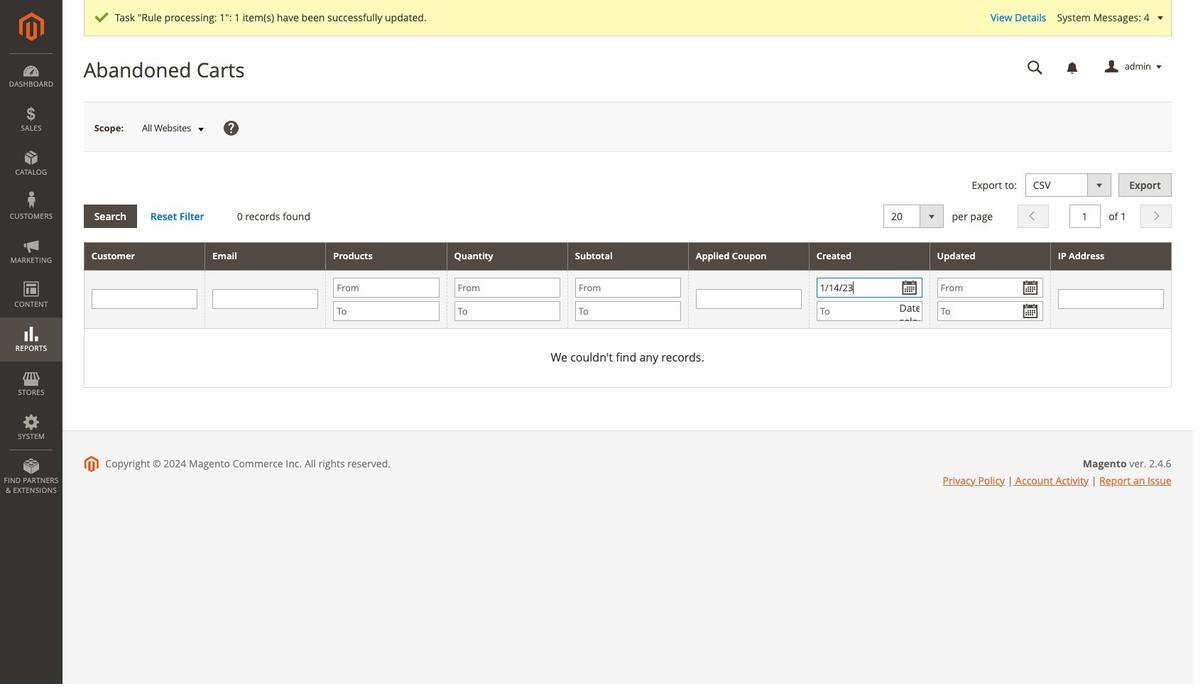 Task type: locate. For each thing, give the bounding box(es) containing it.
None text field
[[91, 289, 198, 309], [696, 289, 802, 309], [91, 289, 198, 309], [696, 289, 802, 309]]

To text field
[[333, 301, 440, 321], [454, 301, 560, 321], [938, 301, 1044, 321]]

3 to text field from the left
[[938, 301, 1044, 321]]

3 from text field from the left
[[817, 278, 923, 298]]

None text field
[[1018, 55, 1054, 80], [1070, 205, 1101, 228], [213, 289, 319, 309], [1059, 289, 1164, 309], [1018, 55, 1054, 80], [1070, 205, 1101, 228], [213, 289, 319, 309], [1059, 289, 1164, 309]]

0 horizontal spatial to text field
[[575, 301, 681, 321]]

1 to text field from the left
[[333, 301, 440, 321]]

to text field for 2nd from text box from right
[[817, 301, 923, 321]]

2 to text field from the left
[[454, 301, 560, 321]]

1 horizontal spatial to text field
[[454, 301, 560, 321]]

1 to text field from the left
[[575, 301, 681, 321]]

2 to text field from the left
[[817, 301, 923, 321]]

From text field
[[333, 278, 440, 298], [454, 278, 560, 298], [817, 278, 923, 298], [938, 278, 1044, 298]]

1 horizontal spatial to text field
[[817, 301, 923, 321]]

magento admin panel image
[[19, 12, 44, 41]]

menu bar
[[0, 53, 63, 503]]

To text field
[[575, 301, 681, 321], [817, 301, 923, 321]]

2 horizontal spatial to text field
[[938, 301, 1044, 321]]

0 horizontal spatial to text field
[[333, 301, 440, 321]]

1 from text field from the left
[[333, 278, 440, 298]]



Task type: describe. For each thing, give the bounding box(es) containing it.
to text field for fourth from text box from right
[[333, 301, 440, 321]]

4 from text field from the left
[[938, 278, 1044, 298]]

to text field for 3rd from text box from right
[[454, 301, 560, 321]]

to text field for from text field
[[575, 301, 681, 321]]

to text field for 1st from text box from right
[[938, 301, 1044, 321]]

2 from text field from the left
[[454, 278, 560, 298]]

From text field
[[575, 278, 681, 298]]



